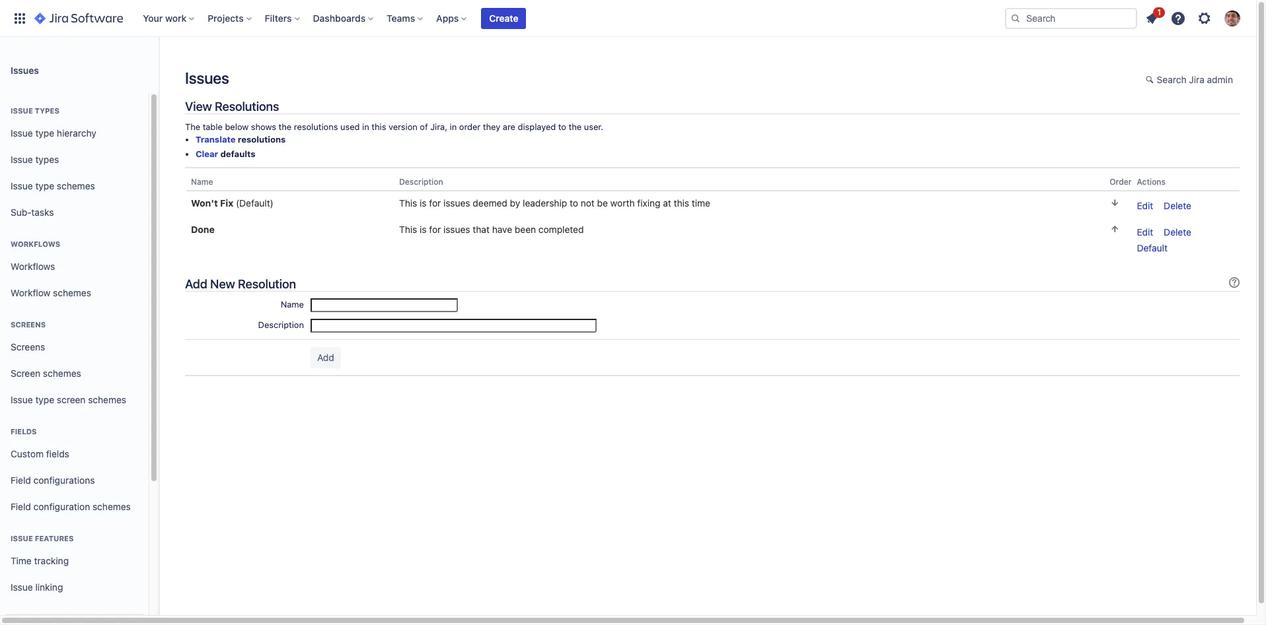 Task type: vqa. For each thing, say whether or not it's contained in the screenshot.
Field
yes



Task type: locate. For each thing, give the bounding box(es) containing it.
completed
[[539, 224, 584, 235]]

workflows link
[[5, 254, 143, 280]]

been
[[515, 224, 536, 235]]

workflows down sub-tasks
[[11, 240, 60, 249]]

this for this is for issues deemed by leadership to not be worth fixing at this time
[[399, 198, 417, 209]]

description
[[399, 177, 443, 187], [258, 320, 304, 331]]

schemes down issue types link
[[57, 180, 95, 191]]

the left user.
[[569, 122, 582, 132]]

schemes inside issue types group
[[57, 180, 95, 191]]

version
[[389, 122, 418, 132]]

new
[[210, 277, 235, 292]]

issues left deemed
[[444, 198, 470, 209]]

delete link down actions
[[1164, 200, 1192, 212]]

this right at
[[674, 198, 689, 209]]

1 issues from the top
[[444, 198, 470, 209]]

1 vertical spatial field
[[11, 501, 31, 513]]

3 issue from the top
[[11, 154, 33, 165]]

(default)
[[236, 198, 274, 209]]

appswitcher icon image
[[12, 10, 28, 26]]

issue up sub- at the left of the page
[[11, 180, 33, 191]]

0 vertical spatial to
[[558, 122, 566, 132]]

in
[[362, 122, 369, 132], [450, 122, 457, 132]]

issue down time
[[11, 582, 33, 593]]

type inside 'screens' group
[[35, 394, 54, 406]]

resolutions
[[215, 99, 279, 114]]

issue for issue linking
[[11, 582, 33, 593]]

hierarchy
[[57, 127, 96, 139]]

0 vertical spatial this
[[399, 198, 417, 209]]

delete down actions
[[1164, 200, 1192, 212]]

field up the issue features
[[11, 501, 31, 513]]

0 vertical spatial delete
[[1164, 200, 1192, 212]]

is
[[420, 198, 427, 209], [420, 224, 427, 235]]

0 vertical spatial resolutions
[[294, 122, 338, 132]]

issue for issue type schemes
[[11, 180, 33, 191]]

None text field
[[311, 299, 458, 313], [311, 320, 597, 333], [311, 299, 458, 313], [311, 320, 597, 333]]

issues up view
[[185, 69, 229, 87]]

be
[[597, 198, 608, 209]]

schemes
[[57, 180, 95, 191], [53, 287, 91, 299], [43, 368, 81, 379], [88, 394, 126, 406], [93, 501, 131, 513]]

5 issue from the top
[[11, 394, 33, 406]]

0 vertical spatial workflows
[[11, 240, 60, 249]]

resolutions left used
[[294, 122, 338, 132]]

edit up default link
[[1137, 227, 1154, 238]]

issue down the 'issue types' at the left top of the page
[[11, 127, 33, 139]]

the
[[279, 122, 292, 132], [569, 122, 582, 132]]

the right shows
[[279, 122, 292, 132]]

None submit
[[311, 348, 341, 369]]

0 vertical spatial edit link
[[1137, 200, 1154, 212]]

issues left that
[[444, 224, 470, 235]]

screen
[[57, 394, 86, 406]]

edit link up default link
[[1137, 227, 1154, 238]]

configuration
[[33, 501, 90, 513]]

0 horizontal spatial this
[[372, 122, 386, 132]]

1 vertical spatial delete
[[1164, 227, 1192, 238]]

1 vertical spatial to
[[570, 198, 578, 209]]

1 type from the top
[[35, 127, 54, 139]]

1 workflows from the top
[[11, 240, 60, 249]]

0 horizontal spatial to
[[558, 122, 566, 132]]

1 vertical spatial screens
[[11, 341, 45, 353]]

issue attributes
[[11, 615, 82, 624]]

in right jira,
[[450, 122, 457, 132]]

description down resolution
[[258, 320, 304, 331]]

issue down issue linking
[[11, 615, 33, 624]]

screens
[[11, 321, 46, 329], [11, 341, 45, 353]]

banner containing your work
[[0, 0, 1257, 37]]

2 screens from the top
[[11, 341, 45, 353]]

issue type screen schemes
[[11, 394, 126, 406]]

1 vertical spatial name
[[281, 300, 304, 310]]

schemes down field configurations "link"
[[93, 501, 131, 513]]

jira software image
[[34, 10, 123, 26], [34, 10, 123, 26]]

1 field from the top
[[11, 475, 31, 486]]

issue for issue types
[[11, 106, 33, 115]]

fix
[[220, 198, 233, 209]]

types
[[35, 106, 59, 115]]

1 edit from the top
[[1137, 200, 1154, 212]]

delete for delete
[[1164, 200, 1192, 212]]

2 edit link from the top
[[1137, 227, 1154, 238]]

0 vertical spatial type
[[35, 127, 54, 139]]

2 vertical spatial type
[[35, 394, 54, 406]]

issue left the types
[[11, 154, 33, 165]]

1 vertical spatial type
[[35, 180, 54, 191]]

view resolutions
[[185, 99, 279, 114]]

default
[[1137, 243, 1168, 254]]

workflows inside workflows link
[[11, 261, 55, 272]]

1 vertical spatial issues
[[444, 224, 470, 235]]

delete link
[[1164, 200, 1192, 212], [1164, 227, 1192, 238]]

issue inside 'screens' group
[[11, 394, 33, 406]]

edit for this is for issues that have been completed
[[1137, 227, 1154, 238]]

worth
[[611, 198, 635, 209]]

8 issue from the top
[[11, 615, 33, 624]]

1 this from the top
[[399, 198, 417, 209]]

default link
[[1137, 243, 1168, 254]]

1 vertical spatial for
[[429, 224, 441, 235]]

1 horizontal spatial in
[[450, 122, 457, 132]]

6 issue from the top
[[11, 535, 33, 543]]

field
[[11, 475, 31, 486], [11, 501, 31, 513]]

0 vertical spatial this
[[372, 122, 386, 132]]

0 vertical spatial screens
[[11, 321, 46, 329]]

0 vertical spatial description
[[399, 177, 443, 187]]

1 in from the left
[[362, 122, 369, 132]]

issue linking link
[[5, 575, 143, 602]]

linking
[[35, 582, 63, 593]]

1 vertical spatial edit
[[1137, 227, 1154, 238]]

issues
[[11, 64, 39, 76], [185, 69, 229, 87]]

filters button
[[261, 8, 305, 29]]

0 horizontal spatial description
[[258, 320, 304, 331]]

won't
[[191, 198, 218, 209]]

2 field from the top
[[11, 501, 31, 513]]

name down resolution
[[281, 300, 304, 310]]

1 issue from the top
[[11, 106, 33, 115]]

delete inside delete default
[[1164, 227, 1192, 238]]

edit down actions
[[1137, 200, 1154, 212]]

issue types link
[[5, 147, 143, 173]]

0 horizontal spatial name
[[191, 177, 213, 187]]

type up tasks
[[35, 180, 54, 191]]

screen schemes link
[[5, 361, 143, 387]]

type for schemes
[[35, 180, 54, 191]]

0 vertical spatial is
[[420, 198, 427, 209]]

1 delete link from the top
[[1164, 200, 1192, 212]]

the
[[185, 122, 200, 132]]

resolutions down shows
[[238, 134, 286, 145]]

they
[[483, 122, 501, 132]]

tasks
[[31, 207, 54, 218]]

0 vertical spatial issues
[[444, 198, 470, 209]]

shows
[[251, 122, 276, 132]]

1 vertical spatial edit link
[[1137, 227, 1154, 238]]

workflows for workflows link
[[11, 261, 55, 272]]

1 for from the top
[[429, 198, 441, 209]]

screens link
[[5, 334, 143, 361]]

delete link up default link
[[1164, 227, 1192, 238]]

delete up default link
[[1164, 227, 1192, 238]]

1 vertical spatial workflows
[[11, 261, 55, 272]]

1 vertical spatial is
[[420, 224, 427, 235]]

field configuration schemes
[[11, 501, 131, 513]]

to left not
[[570, 198, 578, 209]]

7 issue from the top
[[11, 582, 33, 593]]

0 vertical spatial for
[[429, 198, 441, 209]]

is for this is for issues that have been completed
[[420, 224, 427, 235]]

have
[[492, 224, 512, 235]]

custom fields
[[11, 449, 69, 460]]

resolutions
[[294, 122, 338, 132], [238, 134, 286, 145]]

teams
[[387, 12, 415, 23]]

2 delete link from the top
[[1164, 227, 1192, 238]]

type left screen
[[35, 394, 54, 406]]

table
[[203, 122, 223, 132]]

screens down workflow
[[11, 321, 46, 329]]

2 is from the top
[[420, 224, 427, 235]]

issue up time
[[11, 535, 33, 543]]

issue for issue type screen schemes
[[11, 394, 33, 406]]

2 for from the top
[[429, 224, 441, 235]]

issues
[[444, 198, 470, 209], [444, 224, 470, 235]]

your
[[143, 12, 163, 23]]

done
[[191, 224, 215, 235]]

field down custom
[[11, 475, 31, 486]]

2 edit from the top
[[1137, 227, 1154, 238]]

projects
[[208, 12, 244, 23]]

configurations
[[33, 475, 95, 486]]

1 vertical spatial this
[[399, 224, 417, 235]]

0 vertical spatial edit
[[1137, 200, 1154, 212]]

field inside "link"
[[11, 475, 31, 486]]

1 edit link from the top
[[1137, 200, 1154, 212]]

4 issue from the top
[[11, 180, 33, 191]]

1 vertical spatial resolutions
[[238, 134, 286, 145]]

issue types group
[[5, 93, 143, 230]]

1 delete from the top
[[1164, 200, 1192, 212]]

issue down screen
[[11, 394, 33, 406]]

2 this from the top
[[399, 224, 417, 235]]

for left that
[[429, 224, 441, 235]]

create button
[[481, 8, 526, 29]]

0 vertical spatial field
[[11, 475, 31, 486]]

type for hierarchy
[[35, 127, 54, 139]]

0 horizontal spatial in
[[362, 122, 369, 132]]

clear
[[196, 149, 218, 160]]

1 is from the top
[[420, 198, 427, 209]]

2 issue from the top
[[11, 127, 33, 139]]

workflow
[[11, 287, 50, 299]]

issue features
[[11, 535, 74, 543]]

0 vertical spatial delete link
[[1164, 200, 1192, 212]]

1 horizontal spatial this
[[674, 198, 689, 209]]

1 screens from the top
[[11, 321, 46, 329]]

Search field
[[1005, 8, 1138, 29]]

2 delete from the top
[[1164, 227, 1192, 238]]

issue for issue type hierarchy
[[11, 127, 33, 139]]

1 vertical spatial delete link
[[1164, 227, 1192, 238]]

dashboards button
[[309, 8, 379, 29]]

schemes right screen
[[88, 394, 126, 406]]

1 horizontal spatial description
[[399, 177, 443, 187]]

workflows
[[11, 240, 60, 249], [11, 261, 55, 272]]

screens up screen
[[11, 341, 45, 353]]

3 type from the top
[[35, 394, 54, 406]]

schemes down workflows link
[[53, 287, 91, 299]]

2 in from the left
[[450, 122, 457, 132]]

to
[[558, 122, 566, 132], [570, 198, 578, 209]]

for left deemed
[[429, 198, 441, 209]]

name up won't on the top left of page
[[191, 177, 213, 187]]

type down types
[[35, 127, 54, 139]]

translate
[[196, 134, 236, 145]]

workflows up workflow
[[11, 261, 55, 272]]

screens group
[[5, 307, 143, 418]]

search jira admin link
[[1139, 70, 1240, 91]]

description down the table below shows the resolutions used in this version of jira, in order they are displayed to the user. translate resolutions clear defaults
[[399, 177, 443, 187]]

1 horizontal spatial resolutions
[[294, 122, 338, 132]]

screens for 'screens' group
[[11, 321, 46, 329]]

to right displayed
[[558, 122, 566, 132]]

this left version
[[372, 122, 386, 132]]

apps button
[[432, 8, 472, 29]]

2 issues from the top
[[444, 224, 470, 235]]

0 horizontal spatial the
[[279, 122, 292, 132]]

edit
[[1137, 200, 1154, 212], [1137, 227, 1154, 238]]

edit link
[[1137, 200, 1154, 212], [1137, 227, 1154, 238]]

edit link down actions
[[1137, 200, 1154, 212]]

1 horizontal spatial the
[[569, 122, 582, 132]]

issue left types
[[11, 106, 33, 115]]

in right used
[[362, 122, 369, 132]]

edit link for this is for issues deemed by leadership to not be worth fixing at this time
[[1137, 200, 1154, 212]]

2 workflows from the top
[[11, 261, 55, 272]]

at
[[663, 198, 671, 209]]

1 vertical spatial description
[[258, 320, 304, 331]]

banner
[[0, 0, 1257, 37]]

field configurations link
[[5, 468, 143, 494]]

field configuration schemes link
[[5, 494, 143, 521]]

fields
[[46, 449, 69, 460]]

issues up the 'issue types' at the left top of the page
[[11, 64, 39, 76]]

type for screen
[[35, 394, 54, 406]]

0 horizontal spatial resolutions
[[238, 134, 286, 145]]

for for this is for issues that have been completed
[[429, 224, 441, 235]]

fixing
[[637, 198, 661, 209]]

2 type from the top
[[35, 180, 54, 191]]



Task type: describe. For each thing, give the bounding box(es) containing it.
this is for issues that have been completed
[[399, 224, 584, 235]]

time
[[692, 198, 711, 209]]

resolution
[[238, 277, 296, 292]]

schemes up issue type screen schemes
[[43, 368, 81, 379]]

workflows group
[[5, 226, 143, 311]]

admin
[[1207, 74, 1233, 85]]

this is for issues deemed by leadership to not be worth fixing at this time
[[399, 198, 711, 209]]

delete link for this is for issues deemed by leadership to not be worth fixing at this time
[[1164, 200, 1192, 212]]

1 vertical spatial this
[[674, 198, 689, 209]]

delete for delete default
[[1164, 227, 1192, 238]]

search image
[[1011, 13, 1021, 23]]

field configurations
[[11, 475, 95, 486]]

add
[[185, 277, 207, 292]]

issue for issue features
[[11, 535, 33, 543]]

schemes inside fields group
[[93, 501, 131, 513]]

issue type schemes link
[[5, 173, 143, 200]]

issue for issue types
[[11, 154, 33, 165]]

your work
[[143, 12, 187, 23]]

work
[[165, 12, 187, 23]]

screen
[[11, 368, 40, 379]]

teams button
[[383, 8, 428, 29]]

issue types
[[11, 154, 59, 165]]

used
[[340, 122, 360, 132]]

delete default
[[1137, 227, 1192, 254]]

the table below shows the resolutions used in this version of jira, in order they are displayed to the user. translate resolutions clear defaults
[[185, 122, 604, 160]]

issue for issue attributes
[[11, 615, 33, 624]]

that
[[473, 224, 490, 235]]

sub-
[[11, 207, 31, 218]]

help image
[[1171, 10, 1187, 26]]

actions
[[1137, 177, 1166, 187]]

types
[[35, 154, 59, 165]]

issue linking
[[11, 582, 63, 593]]

for for this is for issues deemed by leadership to not be worth fixing at this time
[[429, 198, 441, 209]]

by
[[510, 198, 520, 209]]

sidebar navigation image
[[144, 53, 173, 79]]

this inside the table below shows the resolutions used in this version of jira, in order they are displayed to the user. translate resolutions clear defaults
[[372, 122, 386, 132]]

your work button
[[139, 8, 200, 29]]

edit for this is for issues deemed by leadership to not be worth fixing at this time
[[1137, 200, 1154, 212]]

this for this is for issues that have been completed
[[399, 224, 417, 235]]

projects button
[[204, 8, 257, 29]]

issue type screen schemes link
[[5, 387, 143, 414]]

displayed
[[518, 122, 556, 132]]

field for field configurations
[[11, 475, 31, 486]]

add new resolution
[[185, 277, 296, 292]]

tracking
[[34, 556, 69, 567]]

edit link for this is for issues that have been completed
[[1137, 227, 1154, 238]]

apps
[[436, 12, 459, 23]]

your profile and settings image
[[1225, 10, 1241, 26]]

screens for screens link at the bottom of page
[[11, 341, 45, 353]]

notifications image
[[1144, 10, 1160, 26]]

1 the from the left
[[279, 122, 292, 132]]

sub-tasks
[[11, 207, 54, 218]]

issue type schemes
[[11, 180, 95, 191]]

create
[[489, 12, 519, 23]]

is for this is for issues deemed by leadership to not be worth fixing at this time
[[420, 198, 427, 209]]

are
[[503, 122, 516, 132]]

workflow schemes link
[[5, 280, 143, 307]]

clear link
[[196, 149, 218, 160]]

custom
[[11, 449, 44, 460]]

1 horizontal spatial issues
[[185, 69, 229, 87]]

workflows for workflows group
[[11, 240, 60, 249]]

workflow schemes
[[11, 287, 91, 299]]

dashboards
[[313, 12, 366, 23]]

schemes inside workflows group
[[53, 287, 91, 299]]

leadership
[[523, 198, 567, 209]]

attributes
[[35, 615, 82, 624]]

search
[[1157, 74, 1187, 85]]

issue features group
[[5, 521, 143, 605]]

primary element
[[8, 0, 1005, 37]]

0 horizontal spatial issues
[[11, 64, 39, 76]]

1 horizontal spatial name
[[281, 300, 304, 310]]

not
[[581, 198, 595, 209]]

of
[[420, 122, 428, 132]]

order
[[1110, 177, 1132, 187]]

issue type hierarchy
[[11, 127, 96, 139]]

defaults
[[220, 149, 256, 160]]

deemed
[[473, 198, 508, 209]]

jira,
[[430, 122, 448, 132]]

2 the from the left
[[569, 122, 582, 132]]

time tracking
[[11, 556, 69, 567]]

order
[[459, 122, 481, 132]]

order actions
[[1110, 177, 1166, 187]]

view
[[185, 99, 212, 114]]

1
[[1158, 7, 1161, 17]]

field for field configuration schemes
[[11, 501, 31, 513]]

small image
[[1146, 75, 1157, 85]]

sub-tasks link
[[5, 200, 143, 226]]

time tracking link
[[5, 549, 143, 575]]

to inside the table below shows the resolutions used in this version of jira, in order they are displayed to the user. translate resolutions clear defaults
[[558, 122, 566, 132]]

issue types
[[11, 106, 59, 115]]

fields group
[[5, 414, 143, 525]]

delete link for this is for issues that have been completed
[[1164, 227, 1192, 238]]

issues for that
[[444, 224, 470, 235]]

custom fields link
[[5, 442, 143, 468]]

settings image
[[1197, 10, 1213, 26]]

screen schemes
[[11, 368, 81, 379]]

issues for deemed
[[444, 198, 470, 209]]

features
[[35, 535, 74, 543]]

search jira admin
[[1157, 74, 1233, 85]]

user.
[[584, 122, 604, 132]]

0 vertical spatial name
[[191, 177, 213, 187]]

1 horizontal spatial to
[[570, 198, 578, 209]]



